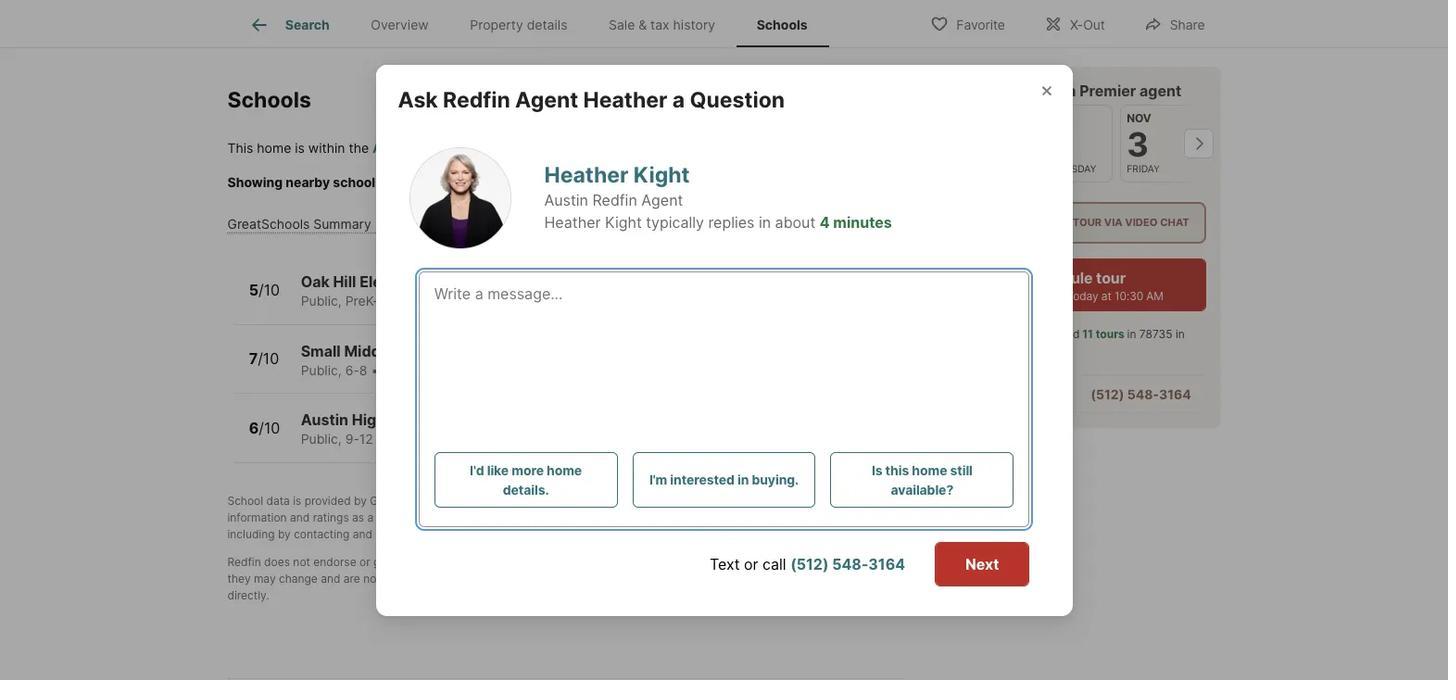 Task type: locate. For each thing, give the bounding box(es) containing it.
heather kight link
[[545, 162, 690, 188]]

1 vertical spatial /10
[[258, 350, 279, 368]]

1 horizontal spatial as
[[788, 555, 801, 569]]

0 vertical spatial serves
[[401, 293, 444, 309]]

serves down elementary
[[401, 293, 444, 309]]

or
[[804, 510, 815, 524], [744, 555, 759, 573], [360, 555, 370, 569]]

0 horizontal spatial 548-
[[832, 555, 869, 573]]

to up contact
[[729, 555, 740, 569]]

home right 'more'
[[547, 462, 582, 478]]

be up contact
[[743, 555, 757, 569]]

1 vertical spatial austin
[[545, 191, 589, 209]]

heather down the showing nearby schools. please check the school district website to see all schools serving this home.
[[545, 213, 601, 232]]

desired
[[718, 510, 757, 524]]

favorite button
[[915, 4, 1021, 42]]

1 horizontal spatial nov
[[1127, 111, 1152, 125]]

public, down small
[[301, 362, 342, 378]]

0 horizontal spatial 5
[[249, 281, 259, 299]]

0 vertical spatial be
[[743, 555, 757, 569]]

by inside first step, and conduct their own investigation to determine their desired schools or school districts, including by contacting and visiting the schools themselves.
[[278, 527, 291, 541]]

•
[[390, 293, 398, 309], [511, 293, 518, 309], [371, 362, 378, 378], [474, 362, 481, 378], [377, 431, 384, 447], [498, 431, 505, 447]]

austin inside heather kight austin redfin agent heather kight typically replies in about 4 minutes
[[545, 191, 589, 209]]

0 horizontal spatial austin
[[301, 411, 349, 429]]

greatschools up the districts,
[[810, 494, 881, 508]]

1 horizontal spatial be
[[743, 555, 757, 569]]

3164 inside "ask redfin agent heather a question" "dialog"
[[869, 555, 906, 573]]

first
[[377, 510, 398, 524]]

history
[[673, 17, 716, 33]]

0 horizontal spatial (512)
[[791, 555, 829, 573]]

1.4mi
[[485, 362, 517, 378]]

1 vertical spatial not
[[364, 571, 381, 585]]

to inside guaranteed to be accurate. to verify school enrollment eligibility, contact the school district directly.
[[447, 571, 458, 585]]

0 vertical spatial agent
[[515, 87, 579, 113]]

like
[[487, 462, 509, 478]]

/10 down 7 /10
[[259, 419, 280, 437]]

0 vertical spatial district
[[542, 174, 584, 190]]

1 horizontal spatial austin
[[373, 140, 414, 156]]

and down the endorse
[[321, 571, 341, 585]]

1 vertical spatial schools
[[228, 87, 311, 113]]

0 vertical spatial as
[[352, 510, 364, 524]]

• right 8
[[371, 362, 378, 378]]

public, inside small middle school public, 6-8 • nearby school • 1.4mi
[[301, 362, 342, 378]]

tab list
[[228, 0, 843, 47]]

heather down district
[[545, 162, 629, 188]]

schools up the 'this'
[[228, 87, 311, 113]]

thursday
[[1045, 163, 1097, 175]]

0 horizontal spatial ask
[[398, 87, 438, 113]]

3164 down the districts,
[[869, 555, 906, 573]]

in left about
[[759, 213, 771, 232]]

interested
[[670, 472, 735, 488]]

1 horizontal spatial schools
[[698, 174, 745, 190]]

tab list containing search
[[228, 0, 843, 47]]

district down district
[[542, 174, 584, 190]]

text or call (512) 548-3164
[[710, 555, 906, 573]]

1 vertical spatial be
[[461, 571, 474, 585]]

is right 'data'
[[293, 494, 302, 508]]

greatschools summary rating link
[[228, 216, 414, 232]]

1 their from the left
[[499, 510, 523, 524]]

and up contacting
[[290, 510, 310, 524]]

be down information.
[[461, 571, 474, 585]]

this right is
[[886, 462, 910, 478]]

tour inside list box
[[1073, 216, 1102, 229]]

be inside guaranteed to be accurate. to verify school enrollment eligibility, contact the school district directly.
[[461, 571, 474, 585]]

the right check
[[474, 174, 494, 190]]

(512) 548-3164 link down the districts,
[[791, 555, 906, 573]]

check
[[433, 174, 470, 190]]

1 vertical spatial tour
[[1073, 216, 1102, 229]]

tour left via
[[1073, 216, 1102, 229]]

school right high
[[389, 411, 439, 429]]

nearby
[[286, 174, 330, 190]]

school right elementary
[[446, 273, 496, 291]]

today
[[1067, 289, 1099, 303]]

/10 left small
[[258, 350, 279, 368]]

agent down see
[[642, 191, 683, 209]]

is
[[295, 140, 305, 156], [293, 494, 302, 508]]

None button
[[957, 104, 1031, 184], [1039, 105, 1113, 183], [1121, 105, 1195, 183], [957, 104, 1031, 184], [1039, 105, 1113, 183], [1121, 105, 1195, 183]]

district down reference
[[828, 571, 864, 585]]

5 /10
[[249, 281, 280, 299]]

1 nov from the left
[[1045, 111, 1070, 125]]

schools inside tab
[[757, 17, 808, 33]]

0 horizontal spatial as
[[352, 510, 364, 524]]

by right provided
[[354, 494, 367, 508]]

reference
[[813, 555, 863, 569]]

is left within on the top of the page
[[295, 140, 305, 156]]

2 vertical spatial /10
[[259, 419, 280, 437]]

information.
[[452, 555, 515, 569]]

x-
[[1070, 16, 1084, 32]]

&
[[639, 17, 647, 33]]

0 horizontal spatial their
[[499, 510, 523, 524]]

/10 left oak at the top of the page
[[259, 281, 280, 299]]

5 left oak at the top of the page
[[249, 281, 259, 299]]

austin redfin agentheather kight image
[[409, 147, 511, 249]]

district
[[542, 174, 584, 190], [828, 571, 864, 585]]

1 vertical spatial district
[[828, 571, 864, 585]]

school inside first step, and conduct their own investigation to determine their desired schools or school districts, including by contacting and visiting the schools themselves.
[[818, 510, 852, 524]]

public, down oak at the top of the page
[[301, 293, 342, 309]]

0 vertical spatial schools
[[698, 174, 745, 190]]

this up guaranteed
[[430, 555, 449, 569]]

as right call
[[788, 555, 801, 569]]

1 horizontal spatial tour
[[1073, 216, 1102, 229]]

2 horizontal spatial or
[[804, 510, 815, 524]]

1 vertical spatial (512)
[[791, 555, 829, 573]]

0 horizontal spatial be
[[461, 571, 474, 585]]

1 horizontal spatial or
[[744, 555, 759, 573]]

2 vertical spatial public,
[[301, 431, 342, 447]]

1 vertical spatial schools
[[761, 510, 801, 524]]

sale
[[609, 17, 635, 33]]

agent up district
[[515, 87, 579, 113]]

0 horizontal spatial nov
[[1045, 111, 1070, 125]]

austin up "9-"
[[301, 411, 349, 429]]

1 vertical spatial serves
[[388, 431, 430, 447]]

1 vertical spatial by
[[278, 527, 291, 541]]

oak hill elementary school public, prek-5 • serves this home • 1.8mi
[[301, 273, 553, 309]]

1 horizontal spatial 3164
[[1159, 387, 1192, 402]]

this up ,
[[434, 431, 456, 447]]

0 horizontal spatial not
[[293, 555, 310, 569]]

organization.
[[507, 494, 575, 508]]

their down buyers
[[691, 510, 715, 524]]

(512) inside "ask redfin agent heather a question" "dialog"
[[791, 555, 829, 573]]

0 vertical spatial /10
[[259, 281, 280, 299]]

share
[[1170, 16, 1205, 32]]

1 horizontal spatial district
[[828, 571, 864, 585]]

1 horizontal spatial ask
[[964, 387, 988, 402]]

in inside button
[[738, 472, 749, 488]]

agent
[[515, 87, 579, 113], [642, 191, 683, 209]]

1 public, from the top
[[301, 293, 342, 309]]

this left home.
[[798, 174, 820, 190]]

as right ratings
[[352, 510, 364, 524]]

1 horizontal spatial (512) 548-3164 link
[[1091, 387, 1192, 402]]

use
[[789, 494, 807, 508]]

school right nearby
[[430, 362, 470, 378]]

to inside first step, and conduct their own investigation to determine their desired schools or school districts, including by contacting and visiting the schools themselves.
[[621, 510, 632, 524]]

schools down conduct
[[437, 527, 477, 541]]

see
[[655, 174, 677, 190]]

be
[[743, 555, 757, 569], [461, 571, 474, 585]]

step,
[[401, 510, 427, 524]]

last
[[1009, 344, 1028, 358]]

by
[[354, 494, 367, 508], [278, 527, 291, 541]]

0 vertical spatial (512)
[[1091, 387, 1125, 402]]

tour with a redfin premier agent
[[946, 82, 1182, 100]]

school
[[498, 174, 538, 190], [430, 362, 470, 378], [818, 510, 852, 524], [578, 571, 613, 585], [790, 571, 825, 585]]

ask left "question"
[[964, 387, 988, 402]]

first step, and conduct their own investigation to determine their desired schools or school districts, including by contacting and visiting the schools themselves.
[[228, 510, 901, 541]]

not down redfin does not endorse or guarantee this information.
[[364, 571, 381, 585]]

school left the districts,
[[818, 510, 852, 524]]

and up desired
[[725, 494, 745, 508]]

austin down the showing nearby schools. please check the school district website to see all schools serving this home.
[[545, 191, 589, 209]]

1 vertical spatial 548-
[[832, 555, 869, 573]]

are up enrollment
[[660, 555, 677, 569]]

0 horizontal spatial agent
[[515, 87, 579, 113]]

intended
[[680, 555, 726, 569]]

1 vertical spatial is
[[293, 494, 302, 508]]

this
[[798, 174, 820, 190], [447, 293, 470, 309], [434, 431, 456, 447], [886, 462, 910, 478], [430, 555, 449, 569]]

details
[[527, 17, 568, 33]]

verify
[[546, 571, 575, 585]]

redfin inside , a nonprofit organization. redfin recommends buyers and renters use greatschools information and ratings as a
[[578, 494, 612, 508]]

0 vertical spatial schools
[[757, 17, 808, 33]]

at
[[1102, 289, 1112, 303]]

(512) down in the last 30 days
[[1091, 387, 1125, 402]]

548- down the districts,
[[832, 555, 869, 573]]

redfin up investigation
[[578, 494, 612, 508]]

and inside the school service boundaries are intended to be used as a reference only; they may change and are not
[[321, 571, 341, 585]]

home right the 'this'
[[257, 140, 291, 156]]

kight down "website"
[[605, 213, 642, 232]]

home up i'd on the bottom left
[[460, 431, 494, 447]]

school inside "austin high school public, 9-12 • serves this home • 4.3mi"
[[389, 411, 439, 429]]

redfin right with
[[1030, 82, 1077, 100]]

showing nearby schools. please check the school district website to see all schools serving this home.
[[228, 174, 861, 190]]

buyers
[[686, 494, 722, 508]]

visiting
[[376, 527, 413, 541]]

question
[[1002, 387, 1058, 402]]

school down austin independent school district link
[[498, 174, 538, 190]]

1 vertical spatial as
[[788, 555, 801, 569]]

school inside small middle school public, 6-8 • nearby school • 1.4mi
[[397, 342, 447, 360]]

0 vertical spatial public,
[[301, 293, 342, 309]]

(512) 548-3164 link down the 78735
[[1091, 387, 1192, 402]]

public, left "9-"
[[301, 431, 342, 447]]

nov
[[1045, 111, 1070, 125], [1127, 111, 1152, 125]]

to down recommends
[[621, 510, 632, 524]]

2 horizontal spatial austin
[[545, 191, 589, 209]]

or inside "ask redfin agent heather a question" "dialog"
[[744, 555, 759, 573]]

1 vertical spatial (512) 548-3164 link
[[791, 555, 906, 573]]

2 vertical spatial austin
[[301, 411, 349, 429]]

their up themselves.
[[499, 510, 523, 524]]

0 horizontal spatial schools
[[437, 527, 477, 541]]

own
[[526, 510, 548, 524]]

public, inside oak hill elementary school public, prek-5 • serves this home • 1.8mi
[[301, 293, 342, 309]]

heather kight austin redfin agent heather kight typically replies in about 4 minutes
[[545, 162, 892, 232]]

or right the endorse
[[360, 555, 370, 569]]

kight up the typically on the left top of the page
[[634, 162, 690, 188]]

school down reference
[[790, 571, 825, 585]]

1 horizontal spatial schools
[[757, 17, 808, 33]]

0 horizontal spatial by
[[278, 527, 291, 541]]

home
[[257, 140, 291, 156], [473, 293, 507, 309], [460, 431, 494, 447], [547, 462, 582, 478], [912, 462, 948, 478]]

home up available?
[[912, 462, 948, 478]]

0 vertical spatial 548-
[[1128, 387, 1159, 402]]

a left question
[[673, 87, 685, 113]]

in up the renters at right
[[738, 472, 749, 488]]

• right 12 on the left bottom of page
[[377, 431, 384, 447]]

tour
[[946, 82, 979, 100], [1073, 216, 1102, 229]]

heather
[[584, 87, 668, 113], [545, 162, 629, 188], [545, 213, 601, 232]]

tour for tour with a redfin premier agent
[[946, 82, 979, 100]]

ask a question link
[[964, 387, 1058, 402]]

the inside in the last 30 days
[[989, 344, 1006, 358]]

school up nearby
[[397, 342, 447, 360]]

2 nov from the left
[[1127, 111, 1152, 125]]

0 vertical spatial tour
[[946, 82, 979, 100]]

independent
[[417, 140, 498, 156]]

,
[[441, 494, 444, 508]]

middle
[[344, 342, 394, 360]]

nov inside nov 3 friday
[[1127, 111, 1152, 125]]

this up small middle school public, 6-8 • nearby school • 1.4mi on the bottom
[[447, 293, 470, 309]]

3 public, from the top
[[301, 431, 342, 447]]

1 horizontal spatial agent
[[642, 191, 683, 209]]

to left see
[[639, 174, 652, 190]]

2 horizontal spatial greatschools
[[810, 494, 881, 508]]

serves right 12 on the left bottom of page
[[388, 431, 430, 447]]

1 horizontal spatial (512)
[[1091, 387, 1125, 402]]

1 horizontal spatial are
[[660, 555, 677, 569]]

school up to
[[518, 555, 554, 569]]

0 vertical spatial not
[[293, 555, 310, 569]]

not inside the school service boundaries are intended to be used as a reference only; they may change and are not
[[364, 571, 381, 585]]

0 horizontal spatial 3164
[[869, 555, 906, 573]]

search link
[[248, 14, 330, 36]]

0 vertical spatial by
[[354, 494, 367, 508]]

tour via video chat
[[1073, 216, 1190, 229]]

/10
[[259, 281, 280, 299], [258, 350, 279, 368], [259, 419, 280, 437]]

3164
[[1159, 387, 1192, 402], [869, 555, 906, 573]]

1 vertical spatial next
[[966, 555, 999, 573]]

to down information.
[[447, 571, 458, 585]]

available?
[[891, 482, 954, 497]]

and up redfin does not endorse or guarantee this information.
[[353, 527, 373, 541]]

share button
[[1129, 4, 1221, 42]]

details.
[[503, 482, 549, 497]]

1 horizontal spatial by
[[354, 494, 367, 508]]

0 vertical spatial (512) 548-3164 link
[[1091, 387, 1192, 402]]

7
[[249, 350, 258, 368]]

greatschools inside , a nonprofit organization. redfin recommends buyers and renters use greatschools information and ratings as a
[[810, 494, 881, 508]]

1 vertical spatial ask
[[964, 387, 988, 402]]

public, inside "austin high school public, 9-12 • serves this home • 4.3mi"
[[301, 431, 342, 447]]

/10 for 7
[[258, 350, 279, 368]]

nov 3 friday
[[1127, 111, 1160, 175]]

school up information
[[228, 494, 263, 508]]

district inside guaranteed to be accurate. to verify school enrollment eligibility, contact the school district directly.
[[828, 571, 864, 585]]

home inside "austin high school public, 9-12 • serves this home • 4.3mi"
[[460, 431, 494, 447]]

0 horizontal spatial are
[[344, 571, 360, 585]]

2 public, from the top
[[301, 362, 342, 378]]

is for provided
[[293, 494, 302, 508]]

0 vertical spatial next
[[988, 289, 1013, 303]]

ask redfin agent heather a question element
[[398, 64, 807, 113]]

redfin inside heather kight austin redfin agent heather kight typically replies in about 4 minutes
[[593, 191, 638, 209]]

schools right all
[[698, 174, 745, 190]]

by up does
[[278, 527, 291, 541]]

and down ,
[[430, 510, 450, 524]]

not up change
[[293, 555, 310, 569]]

1 vertical spatial agent
[[642, 191, 683, 209]]

schools down the renters at right
[[761, 510, 801, 524]]

redfin
[[1030, 82, 1077, 100], [443, 87, 510, 113], [593, 191, 638, 209], [989, 327, 1022, 341], [578, 494, 612, 508], [228, 555, 261, 569]]

548-
[[1128, 387, 1159, 402], [832, 555, 869, 573]]

a inside "dialog"
[[673, 87, 685, 113]]

in
[[759, 213, 771, 232], [1128, 327, 1137, 341], [1176, 327, 1185, 341], [738, 472, 749, 488]]

austin up please
[[373, 140, 414, 156]]

accurate.
[[478, 571, 527, 585]]

2 vertical spatial schools
[[437, 527, 477, 541]]

/10 for 5
[[259, 281, 280, 299]]

0 horizontal spatial tour
[[946, 82, 979, 100]]

the down "used"
[[770, 571, 787, 585]]

be inside the school service boundaries are intended to be used as a reference only; they may change and are not
[[743, 555, 757, 569]]

schools
[[698, 174, 745, 190], [761, 510, 801, 524], [437, 527, 477, 541]]

0 vertical spatial is
[[295, 140, 305, 156]]

guaranteed to be accurate. to verify school enrollment eligibility, contact the school district directly.
[[228, 571, 864, 602]]

1 vertical spatial public,
[[301, 362, 342, 378]]

about
[[775, 213, 816, 232]]

option
[[946, 202, 1060, 244]]

0 vertical spatial ask
[[398, 87, 438, 113]]

greatschools
[[228, 216, 310, 232], [370, 494, 441, 508], [810, 494, 881, 508]]

0 horizontal spatial (512) 548-3164 link
[[791, 555, 906, 573]]

greatschools down showing
[[228, 216, 310, 232]]

1 vertical spatial 3164
[[869, 555, 906, 573]]

a left first
[[367, 510, 374, 524]]

1 horizontal spatial 548-
[[1128, 387, 1159, 402]]

next image
[[1184, 129, 1214, 159]]

overview tab
[[350, 3, 450, 47]]

ask inside "dialog"
[[398, 87, 438, 113]]

austin inside "austin high school public, 9-12 • serves this home • 4.3mi"
[[301, 411, 349, 429]]

schools.
[[333, 174, 386, 190]]

serves
[[401, 293, 444, 309], [388, 431, 430, 447]]

1 vertical spatial heather
[[545, 162, 629, 188]]

heather up district
[[584, 87, 668, 113]]

1 horizontal spatial not
[[364, 571, 381, 585]]

more
[[512, 462, 544, 478]]

nonprofit
[[456, 494, 504, 508]]

a left reference
[[804, 555, 810, 569]]

0 vertical spatial 3164
[[1159, 387, 1192, 402]]

1 horizontal spatial 5
[[379, 293, 387, 309]]

548- down the 78735
[[1128, 387, 1159, 402]]

this inside is this home still available?
[[886, 462, 910, 478]]

1 horizontal spatial their
[[691, 510, 715, 524]]



Task type: describe. For each thing, give the bounding box(es) containing it.
in inside in the last 30 days
[[1176, 327, 1185, 341]]

still
[[951, 462, 973, 478]]

in right tours
[[1128, 327, 1137, 341]]

school service boundaries are intended to be used as a reference only; they may change and are not
[[228, 555, 892, 585]]

this inside "austin high school public, 9-12 • serves this home • 4.3mi"
[[434, 431, 456, 447]]

determine
[[635, 510, 688, 524]]

, a nonprofit organization. redfin recommends buyers and renters use greatschools information and ratings as a
[[228, 494, 881, 524]]

data
[[266, 494, 290, 508]]

as inside , a nonprofit organization. redfin recommends buyers and renters use greatschools information and ratings as a
[[352, 510, 364, 524]]

tax
[[651, 17, 670, 33]]

is
[[872, 462, 883, 478]]

school down service
[[578, 571, 613, 585]]

agents
[[1025, 327, 1061, 341]]

78735
[[1140, 327, 1173, 341]]

0 horizontal spatial greatschools
[[228, 216, 310, 232]]

only;
[[867, 555, 892, 569]]

provided
[[305, 494, 351, 508]]

serves inside oak hill elementary school public, prek-5 • serves this home • 1.8mi
[[401, 293, 444, 309]]

schools tab
[[736, 3, 829, 47]]

i'm interested in buying.
[[650, 472, 799, 488]]

ask for ask redfin agent heather a question
[[398, 87, 438, 113]]

website
[[588, 174, 636, 190]]

districts,
[[856, 510, 901, 524]]

tour
[[1097, 269, 1126, 288]]

i'm
[[650, 472, 668, 488]]

public, for austin
[[301, 431, 342, 447]]

548- inside "ask redfin agent heather a question" "dialog"
[[832, 555, 869, 573]]

serving
[[749, 174, 794, 190]]

rating
[[375, 216, 414, 232]]

5 inside oak hill elementary school public, prek-5 • serves this home • 1.8mi
[[379, 293, 387, 309]]

school inside small middle school public, 6-8 • nearby school • 1.4mi
[[430, 362, 470, 378]]

or inside first step, and conduct their own investigation to determine their desired schools or school districts, including by contacting and visiting the schools themselves.
[[804, 510, 815, 524]]

minutes
[[834, 213, 892, 232]]

a left "question"
[[991, 387, 999, 402]]

2 horizontal spatial schools
[[761, 510, 801, 524]]

home inside is this home still available?
[[912, 462, 948, 478]]

high
[[352, 411, 386, 429]]

ask redfin agent heather a question
[[398, 87, 785, 113]]

0 horizontal spatial district
[[542, 174, 584, 190]]

sale & tax history tab
[[588, 3, 736, 47]]

tour for tour via video chat
[[1073, 216, 1102, 229]]

redfin up austin independent school district link
[[443, 87, 510, 113]]

12
[[359, 431, 373, 447]]

guaranteed
[[384, 571, 444, 585]]

a inside the school service boundaries are intended to be used as a reference only; they may change and are not
[[804, 555, 810, 569]]

greatschools summary rating
[[228, 216, 414, 232]]

serves inside "austin high school public, 9-12 • serves this home • 4.3mi"
[[388, 431, 430, 447]]

favorite
[[957, 16, 1006, 32]]

ask for ask a question
[[964, 387, 988, 402]]

am
[[1147, 289, 1164, 303]]

school inside the school service boundaries are intended to be used as a reference only; they may change and are not
[[518, 555, 554, 569]]

information
[[228, 510, 287, 524]]

to inside the school service boundaries are intended to be used as a reference only; they may change and are not
[[729, 555, 740, 569]]

2 their from the left
[[691, 510, 715, 524]]

0 horizontal spatial schools
[[228, 87, 311, 113]]

small
[[301, 342, 341, 360]]

• down elementary
[[390, 293, 398, 309]]

is this home still available?
[[872, 462, 973, 497]]

6 /10
[[249, 419, 280, 437]]

(512) 548-3164
[[1091, 387, 1192, 402]]

sale & tax history
[[609, 17, 716, 33]]

(512) 548-3164 link inside "ask redfin agent heather a question" "dialog"
[[791, 555, 906, 573]]

contacting
[[294, 527, 350, 541]]

30
[[1031, 344, 1045, 358]]

0 vertical spatial austin
[[373, 140, 414, 156]]

in the last 30 days
[[989, 327, 1185, 358]]

text
[[710, 555, 740, 573]]

0 horizontal spatial or
[[360, 555, 370, 569]]

hill
[[333, 273, 356, 291]]

elementary
[[360, 273, 443, 291]]

redfin does not endorse or guarantee this information.
[[228, 555, 515, 569]]

boundaries
[[598, 555, 657, 569]]

oak
[[301, 273, 330, 291]]

• left 1.4mi
[[474, 362, 481, 378]]

schedule tour next available: today at 10:30 am
[[988, 269, 1164, 303]]

redfin up last
[[989, 327, 1022, 341]]

replies
[[709, 213, 755, 232]]

the right within on the top of the page
[[349, 140, 369, 156]]

i'd like more home details. button
[[434, 452, 618, 507]]

is for within
[[295, 140, 305, 156]]

contact
[[727, 571, 767, 585]]

a right ,
[[447, 494, 453, 508]]

tour via video chat list box
[[946, 202, 1206, 244]]

7 /10
[[249, 350, 279, 368]]

public, for small
[[301, 362, 342, 378]]

in inside heather kight austin redfin agent heather kight typically replies in about 4 minutes
[[759, 213, 771, 232]]

this inside oak hill elementary school public, prek-5 • serves this home • 1.8mi
[[447, 293, 470, 309]]

next inside "button"
[[966, 555, 999, 573]]

redfin up they
[[228, 555, 261, 569]]

schedule
[[1026, 269, 1093, 288]]

themselves.
[[480, 527, 543, 541]]

9-
[[345, 431, 359, 447]]

tours
[[1096, 327, 1125, 341]]

endorse
[[314, 555, 357, 569]]

out
[[1084, 16, 1106, 32]]

nov for nov
[[1045, 111, 1070, 125]]

4
[[820, 213, 830, 232]]

2 vertical spatial heather
[[545, 213, 601, 232]]

conduct
[[453, 510, 496, 524]]

1 vertical spatial are
[[344, 571, 360, 585]]

/10 for 6
[[259, 419, 280, 437]]

Write a message... text field
[[434, 282, 1014, 393]]

home inside oak hill elementary school public, prek-5 • serves this home • 1.8mi
[[473, 293, 507, 309]]

eligibility,
[[675, 571, 724, 585]]

austin high school public, 9-12 • serves this home • 4.3mi
[[301, 411, 542, 447]]

question
[[690, 87, 785, 113]]

• left 1.8mi
[[511, 293, 518, 309]]

3
[[1127, 124, 1149, 165]]

10:30
[[1115, 289, 1144, 303]]

recommends
[[615, 494, 683, 508]]

next inside schedule tour next available: today at 10:30 am
[[988, 289, 1013, 303]]

i'm interested in buying. button
[[633, 452, 816, 507]]

a right with
[[1018, 82, 1026, 100]]

as inside the school service boundaries are intended to be used as a reference only; they may change and are not
[[788, 555, 801, 569]]

overview
[[371, 17, 429, 33]]

0 vertical spatial kight
[[634, 162, 690, 188]]

small middle school public, 6-8 • nearby school • 1.4mi
[[301, 342, 517, 378]]

renters
[[748, 494, 785, 508]]

1 vertical spatial kight
[[605, 213, 642, 232]]

home.
[[824, 174, 861, 190]]

1 horizontal spatial greatschools
[[370, 494, 441, 508]]

property details
[[470, 17, 568, 33]]

ask redfin agent heather a question dialog
[[376, 64, 1073, 616]]

property details tab
[[450, 3, 588, 47]]

led
[[1064, 327, 1080, 341]]

4.3mi
[[509, 431, 542, 447]]

home inside the i'd like more home details.
[[547, 462, 582, 478]]

• left 4.3mi
[[498, 431, 505, 447]]

nearby
[[382, 362, 427, 378]]

agent
[[1140, 82, 1182, 100]]

agent inside heather kight austin redfin agent heather kight typically replies in about 4 minutes
[[642, 191, 683, 209]]

buying.
[[752, 472, 799, 488]]

redfin agents led 11 tours in 78735
[[989, 327, 1173, 341]]

school up the showing nearby schools. please check the school district website to see all schools serving this home.
[[501, 140, 545, 156]]

district
[[548, 140, 595, 156]]

directly.
[[228, 588, 269, 602]]

0 vertical spatial heather
[[584, 87, 668, 113]]

11
[[1083, 327, 1094, 341]]

days
[[1048, 344, 1073, 358]]

the inside first step, and conduct their own investigation to determine their desired schools or school districts, including by contacting and visiting the schools themselves.
[[416, 527, 433, 541]]

they
[[228, 571, 251, 585]]

the inside guaranteed to be accurate. to verify school enrollment eligibility, contact the school district directly.
[[770, 571, 787, 585]]

school inside oak hill elementary school public, prek-5 • serves this home • 1.8mi
[[446, 273, 496, 291]]

nov for nov 3 friday
[[1127, 111, 1152, 125]]

friday
[[1127, 163, 1160, 175]]

to
[[530, 571, 543, 585]]

0 vertical spatial are
[[660, 555, 677, 569]]

typically
[[646, 213, 704, 232]]



Task type: vqa. For each thing, say whether or not it's contained in the screenshot.
like
yes



